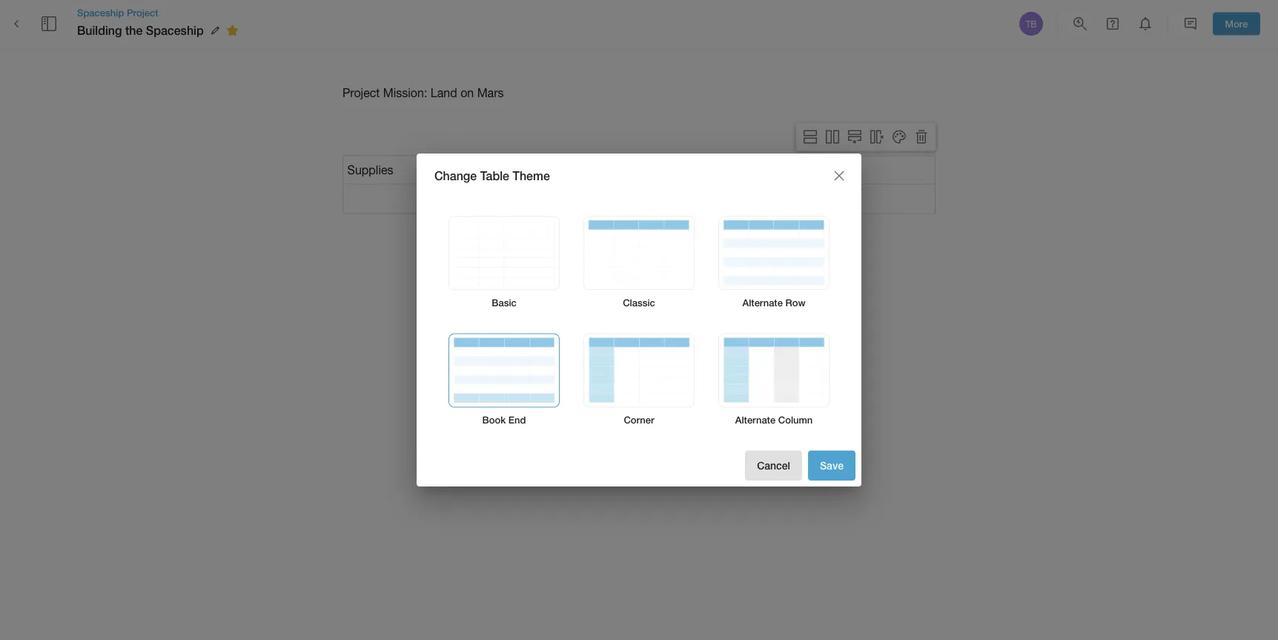 Task type: describe. For each thing, give the bounding box(es) containing it.
basic
[[492, 297, 517, 308]]

mission:
[[383, 86, 428, 99]]

tb
[[1026, 19, 1037, 29]]

save button
[[809, 451, 856, 481]]

more button
[[1214, 12, 1261, 35]]

alternate column
[[736, 414, 813, 426]]

theme
[[513, 169, 550, 183]]

end
[[509, 414, 526, 426]]

land
[[431, 86, 457, 99]]

corner
[[624, 414, 655, 426]]

alternate for alternate row
[[743, 297, 783, 308]]

cancel
[[757, 459, 791, 472]]

book
[[483, 414, 506, 426]]

the
[[125, 23, 143, 37]]

1 horizontal spatial project
[[343, 86, 380, 99]]

project mission: land on mars
[[343, 86, 504, 99]]



Task type: vqa. For each thing, say whether or not it's contained in the screenshot.
Supplies
yes



Task type: locate. For each thing, give the bounding box(es) containing it.
book end
[[483, 414, 526, 426]]

save
[[820, 459, 844, 472]]

change table theme dialog
[[417, 154, 862, 487]]

project left mission: at top left
[[343, 86, 380, 99]]

spaceship project
[[77, 7, 158, 18]]

row
[[786, 297, 806, 308]]

spaceship
[[77, 7, 124, 18], [146, 23, 204, 37]]

1 vertical spatial alternate
[[736, 414, 776, 426]]

alternate left row
[[743, 297, 783, 308]]

change table theme
[[435, 169, 550, 183]]

building the spaceship
[[77, 23, 204, 37]]

cancel button
[[746, 451, 803, 481]]

alternate left "column"
[[736, 414, 776, 426]]

mars
[[477, 86, 504, 99]]

alternate row
[[743, 297, 806, 308]]

spaceship project link
[[77, 6, 244, 19]]

1 horizontal spatial spaceship
[[146, 23, 204, 37]]

change
[[435, 169, 477, 183]]

column
[[779, 414, 813, 426]]

alternate
[[743, 297, 783, 308], [736, 414, 776, 426]]

1 vertical spatial project
[[343, 86, 380, 99]]

tb button
[[1018, 10, 1046, 38]]

alternate for alternate column
[[736, 414, 776, 426]]

building
[[77, 23, 122, 37]]

0 vertical spatial spaceship
[[77, 7, 124, 18]]

0 vertical spatial alternate
[[743, 297, 783, 308]]

project
[[127, 7, 158, 18], [343, 86, 380, 99]]

0 horizontal spatial project
[[127, 7, 158, 18]]

0 vertical spatial project
[[127, 7, 158, 18]]

0 horizontal spatial spaceship
[[77, 7, 124, 18]]

table
[[480, 169, 510, 183]]

on
[[461, 86, 474, 99]]

1 vertical spatial spaceship
[[146, 23, 204, 37]]

more
[[1226, 18, 1249, 29]]

spaceship up building
[[77, 7, 124, 18]]

classic
[[623, 297, 656, 308]]

spaceship down spaceship project link
[[146, 23, 204, 37]]

project up building the spaceship
[[127, 7, 158, 18]]

supplies
[[348, 163, 394, 177]]



